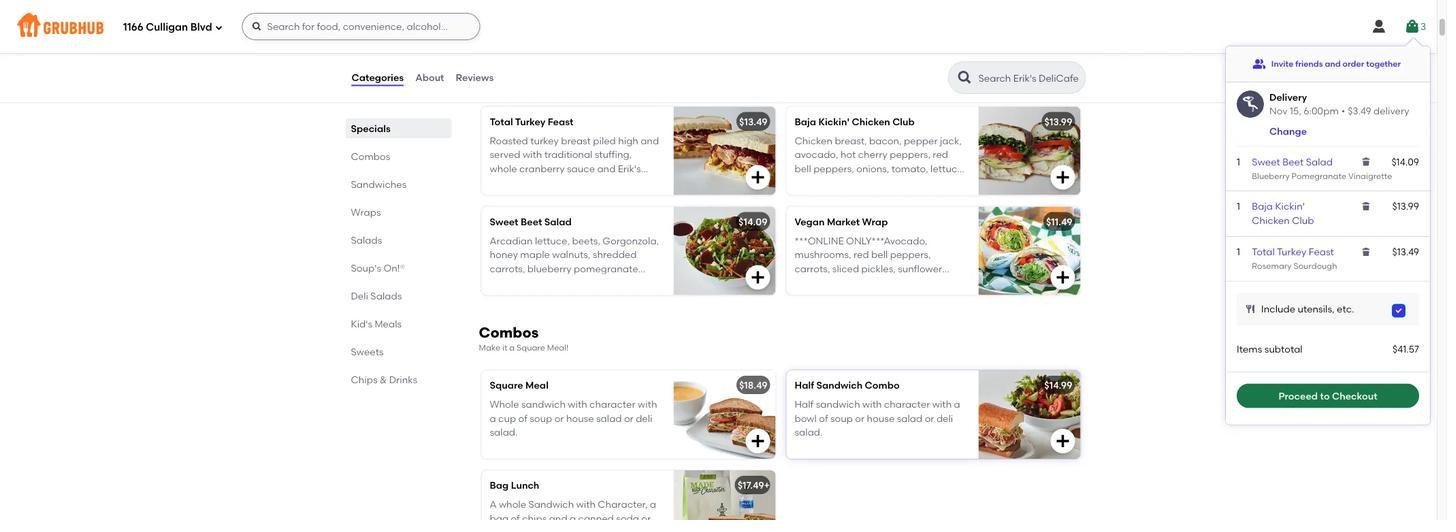 Task type: locate. For each thing, give the bounding box(es) containing it.
2 vertical spatial 1
[[1237, 246, 1241, 258]]

salad for half sandwich combo
[[897, 413, 923, 424]]

salads up soup's
[[351, 234, 382, 246]]

total turkey feast
[[490, 116, 574, 127], [1252, 246, 1334, 258]]

baja kickin' chicken club link
[[1252, 201, 1314, 226]]

sweet beet salad image
[[674, 207, 776, 295]]

0 horizontal spatial sweet beet salad
[[490, 216, 572, 227]]

svg image right the blvd
[[252, 21, 263, 32]]

red
[[933, 149, 948, 160]]

1 horizontal spatial salad
[[897, 413, 923, 424]]

1 1 from the top
[[1237, 156, 1241, 168]]

square
[[517, 343, 545, 353], [490, 379, 523, 391]]

feast up breast
[[548, 116, 574, 127]]

1 vertical spatial 1
[[1237, 201, 1241, 212]]

1 vertical spatial salads
[[371, 290, 402, 302]]

Search Erik's DeliCafe search field
[[977, 71, 1082, 84]]

salad
[[1306, 156, 1333, 168], [545, 216, 572, 227]]

0 vertical spatial whole
[[490, 163, 517, 174]]

baja down 'blueberry'
[[1252, 201, 1273, 212]]

1 vertical spatial whole
[[499, 499, 526, 510]]

salad. for cup
[[490, 426, 518, 438]]

meal
[[526, 379, 549, 391]]

wraps
[[351, 206, 381, 218]]

0 vertical spatial baja kickin' chicken club
[[795, 116, 915, 127]]

1 soup from the left
[[530, 413, 552, 424]]

square up whole at the left
[[490, 379, 523, 391]]

1 horizontal spatial deli
[[937, 413, 953, 424]]

1 salad from the left
[[596, 413, 622, 424]]

whole inside roasted turkey breast piled high and served with traditional stuffing, whole cranberry sauce and erik's secret goo on sliced rosemary sourdough bread.  810 cal.
[[490, 163, 517, 174]]

house inside the half sandwich with character with a bowl of soup or house salad or deli salad.
[[867, 413, 895, 424]]

1 vertical spatial peppers,
[[814, 163, 854, 174]]

1 horizontal spatial on
[[888, 176, 900, 188]]

sandwich down meal
[[521, 399, 566, 410]]

1 vertical spatial $13.99
[[1393, 201, 1420, 212]]

proceed
[[1279, 390, 1318, 402]]

0 vertical spatial square
[[517, 343, 545, 353]]

1 horizontal spatial $14.09
[[1392, 156, 1420, 168]]

combos up it
[[479, 324, 539, 341]]

1 horizontal spatial beet
[[1283, 156, 1304, 168]]

a
[[493, 79, 499, 89], [902, 176, 908, 188], [509, 343, 515, 353], [954, 399, 960, 410], [490, 413, 496, 424], [650, 499, 656, 510], [570, 513, 576, 520]]

total turkey feast up turkey
[[490, 116, 574, 127]]

it
[[502, 343, 508, 353]]

ranch
[[859, 176, 886, 188]]

2 deli from the left
[[937, 413, 953, 424]]

0 horizontal spatial sandwich
[[529, 499, 574, 510]]

0 horizontal spatial sandwich
[[521, 399, 566, 410]]

proceed to checkout button
[[1237, 384, 1420, 408]]

total turkey feast image
[[674, 107, 776, 195]]

sandwich inside the half sandwich with character with a bowl of soup or house salad or deli salad.
[[816, 399, 860, 410]]

0 horizontal spatial specials
[[351, 123, 391, 134]]

0 vertical spatial sandwich
[[817, 379, 863, 391]]

items subtotal
[[1237, 343, 1303, 355]]

svg image up $11.49
[[1055, 169, 1071, 186]]

of
[[518, 413, 528, 424], [819, 413, 828, 424], [511, 513, 520, 520]]

1 horizontal spatial baja
[[1252, 201, 1273, 212]]

change button
[[1270, 124, 1307, 138]]

1 for total
[[1237, 246, 1241, 258]]

whole inside a whole sandwich with character, a bag of chips and a canned soda o
[[499, 499, 526, 510]]

piled
[[593, 135, 616, 147]]

1 house from the left
[[566, 413, 594, 424]]

main navigation navigation
[[0, 0, 1437, 53]]

sourdough
[[490, 190, 540, 202]]

0 vertical spatial beet
[[1283, 156, 1304, 168]]

total
[[490, 116, 513, 127], [1252, 246, 1275, 258]]

tooltip
[[1226, 38, 1430, 425]]

salad up pomegranate
[[1306, 156, 1333, 168]]

soup's on!® tab
[[351, 261, 446, 275]]

1 horizontal spatial specials
[[479, 60, 540, 77]]

specials up limited
[[479, 60, 540, 77]]

soup
[[530, 413, 552, 424], [831, 413, 853, 424]]

baja up "avocado,"
[[795, 116, 816, 127]]

of inside 'whole sandwich with character with a cup of soup or house salad or deli salad.'
[[518, 413, 528, 424]]

sweet beet salad up arcadian
[[490, 216, 572, 227]]

0 vertical spatial half
[[795, 379, 814, 391]]

810
[[574, 190, 589, 202]]

sandwiches
[[351, 178, 407, 190]]

1 on from the left
[[544, 176, 556, 188]]

of right cup
[[518, 413, 528, 424]]

sweet
[[1252, 156, 1281, 168], [490, 216, 519, 227]]

0 vertical spatial total
[[490, 116, 513, 127]]

include utensils, etc.
[[1262, 303, 1354, 315]]

turkey up rosemary sourdough
[[1277, 246, 1307, 258]]

feast inside tooltip
[[1309, 246, 1334, 258]]

1 horizontal spatial combos
[[479, 324, 539, 341]]

0 vertical spatial salad
[[1306, 156, 1333, 168]]

kickin' down 'blueberry'
[[1276, 201, 1305, 212]]

kickin'
[[819, 116, 850, 127], [1276, 201, 1305, 212]]

1 horizontal spatial sandwich
[[816, 399, 860, 410]]

1 vertical spatial baja
[[1252, 201, 1273, 212]]

salad inside tooltip
[[1306, 156, 1333, 168]]

rosemary
[[1252, 261, 1292, 271]]

0 vertical spatial $13.49
[[739, 116, 768, 127]]

of for bag
[[511, 513, 520, 520]]

stuffing,
[[595, 149, 632, 160]]

make
[[479, 343, 500, 353]]

svg image
[[1404, 18, 1421, 35], [215, 23, 223, 32], [1361, 246, 1372, 257], [750, 269, 766, 286], [1055, 433, 1071, 449]]

2 sandwich from the left
[[816, 399, 860, 410]]

baja kickin' chicken club up "breast," at the top right of the page
[[795, 116, 915, 127]]

jack,
[[940, 135, 962, 147]]

2 horizontal spatial chicken
[[1252, 214, 1290, 226]]

of for bowl
[[819, 413, 828, 424]]

market
[[827, 216, 860, 227]]

sandwiches tab
[[351, 177, 446, 191]]

half inside the half sandwich with character with a bowl of soup or house salad or deli salad.
[[795, 399, 814, 410]]

bag
[[490, 513, 509, 520]]

utensils,
[[1298, 303, 1335, 315]]

sweet inside tooltip
[[1252, 156, 1281, 168]]

kickin' inside tooltip
[[1276, 201, 1305, 212]]

1
[[1237, 156, 1241, 168], [1237, 201, 1241, 212], [1237, 246, 1241, 258]]

baja kickin' chicken club inside tooltip
[[1252, 201, 1314, 226]]

chicken up bacon,
[[852, 116, 890, 127]]

sweets tab
[[351, 345, 446, 359]]

0 vertical spatial $13.99
[[1045, 116, 1073, 127]]

roasted
[[490, 135, 528, 147]]

peppers, up jalapeno
[[814, 163, 854, 174]]

soda
[[616, 513, 639, 520]]

0 vertical spatial feast
[[548, 116, 574, 127]]

$17.49
[[738, 480, 764, 491]]

0 vertical spatial combos
[[351, 150, 390, 162]]

whole up secret
[[490, 163, 517, 174]]

total turkey feast inside tooltip
[[1252, 246, 1334, 258]]

beet
[[1283, 156, 1304, 168], [521, 216, 542, 227]]

delivery
[[1374, 105, 1410, 116]]

1 vertical spatial $14.09
[[739, 216, 768, 227]]

on up bread.
[[544, 176, 556, 188]]

of for cup
[[518, 413, 528, 424]]

chicken up total turkey feast link
[[1252, 214, 1290, 226]]

salad. for bowl
[[795, 426, 823, 438]]

2 half from the top
[[795, 399, 814, 410]]

tomato,
[[892, 163, 928, 174]]

chips
[[522, 513, 547, 520]]

specials
[[479, 60, 540, 77], [351, 123, 391, 134]]

sandwich inside 'whole sandwich with character with a cup of soup or house salad or deli salad.'
[[521, 399, 566, 410]]

sandwich for sandwich
[[816, 399, 860, 410]]

svg image
[[1371, 18, 1387, 35], [252, 21, 263, 32], [1361, 156, 1372, 167], [750, 169, 766, 186], [1055, 169, 1071, 186], [1361, 201, 1372, 212], [1055, 269, 1071, 286], [1245, 304, 1256, 314], [1395, 307, 1403, 315], [750, 433, 766, 449]]

2 1 from the top
[[1237, 201, 1241, 212]]

0 horizontal spatial baja kickin' chicken club
[[795, 116, 915, 127]]

combos up sandwiches at the top
[[351, 150, 390, 162]]

0 horizontal spatial salad
[[545, 216, 572, 227]]

specials inside tab
[[351, 123, 391, 134]]

sweet up 'blueberry'
[[1252, 156, 1281, 168]]

sweet beet salad inside tooltip
[[1252, 156, 1333, 168]]

0 horizontal spatial turkey
[[515, 116, 546, 127]]

2 salad. from the left
[[795, 426, 823, 438]]

salad. down cup
[[490, 426, 518, 438]]

0 vertical spatial chicken
[[852, 116, 890, 127]]

1 half from the top
[[795, 379, 814, 391]]

1 vertical spatial sandwich
[[529, 499, 574, 510]]

club up total turkey feast link
[[1292, 214, 1314, 226]]

$18.49
[[739, 379, 768, 391]]

3 1 from the top
[[1237, 246, 1241, 258]]

15,
[[1290, 105, 1302, 116]]

svg image left bell
[[750, 169, 766, 186]]

and up "rosemary" on the top left
[[597, 163, 616, 174]]

whole up bag
[[499, 499, 526, 510]]

1 horizontal spatial $13.99
[[1393, 201, 1420, 212]]

character inside the half sandwich with character with a bowl of soup or house salad or deli salad.
[[884, 399, 930, 410]]

and right chips
[[549, 513, 568, 520]]

1 horizontal spatial sweet
[[1252, 156, 1281, 168]]

1 vertical spatial club
[[1292, 214, 1314, 226]]

chicken inside chicken breast, bacon, pepper jack, avocado, hot cherry peppers, red bell peppers, onions, tomato, lettuce and jalapeno ranch on a peppered onion roll. served warm.
[[795, 135, 833, 147]]

chips
[[351, 374, 378, 385]]

1 horizontal spatial feast
[[1309, 246, 1334, 258]]

1 horizontal spatial house
[[867, 413, 895, 424]]

&
[[380, 374, 387, 385]]

1 horizontal spatial $13.49
[[1393, 246, 1420, 258]]

kickin' up "breast," at the top right of the page
[[819, 116, 850, 127]]

roll.
[[823, 190, 839, 202]]

0 vertical spatial sweet beet salad
[[1252, 156, 1333, 168]]

1 horizontal spatial cal.
[[592, 190, 608, 202]]

2 on from the left
[[888, 176, 900, 188]]

1 vertical spatial total turkey feast
[[1252, 246, 1334, 258]]

sandwich left combo
[[817, 379, 863, 391]]

delivery icon image
[[1237, 91, 1264, 118]]

invite
[[1272, 59, 1294, 69]]

combos inside combos make it a square meal!
[[479, 324, 539, 341]]

1 vertical spatial chicken
[[795, 135, 833, 147]]

with
[[523, 149, 542, 160], [568, 399, 587, 410], [638, 399, 657, 410], [863, 399, 882, 410], [933, 399, 952, 410], [576, 499, 596, 510]]

total up roasted
[[490, 116, 513, 127]]

baja kickin' chicken club
[[795, 116, 915, 127], [1252, 201, 1314, 226]]

sandwich down half sandwich combo
[[816, 399, 860, 410]]

0 horizontal spatial beet
[[521, 216, 542, 227]]

1 horizontal spatial character
[[884, 399, 930, 410]]

1 vertical spatial cal.
[[564, 277, 580, 288]]

$14.09 up vinaigrette
[[1392, 156, 1420, 168]]

2 vertical spatial chicken
[[1252, 214, 1290, 226]]

specials for specials
[[351, 123, 391, 134]]

beet up 'blueberry'
[[1283, 156, 1304, 168]]

2 house from the left
[[867, 413, 895, 424]]

soup down half sandwich combo
[[831, 413, 853, 424]]

1 vertical spatial $13.49
[[1393, 246, 1420, 258]]

proceed to checkout
[[1279, 390, 1378, 402]]

on up warm.
[[888, 176, 900, 188]]

0 horizontal spatial sweet
[[490, 216, 519, 227]]

a inside the half sandwich with character with a bowl of soup or house salad or deli salad.
[[954, 399, 960, 410]]

blvd
[[190, 21, 212, 33]]

salad up lettuce,
[[545, 216, 572, 227]]

0 horizontal spatial combos
[[351, 150, 390, 162]]

cal. down "rosemary" on the top left
[[592, 190, 608, 202]]

and down bell
[[795, 176, 813, 188]]

svg image down $11.49
[[1055, 269, 1071, 286]]

sandwich up chips
[[529, 499, 574, 510]]

blueberry pomegranate vinaigrette
[[1252, 171, 1393, 181]]

total inside tooltip
[[1252, 246, 1275, 258]]

onion
[[795, 190, 821, 202]]

specials inside specials for a limited time only.
[[479, 60, 540, 77]]

deli salads tab
[[351, 289, 446, 303]]

1 salad. from the left
[[490, 426, 518, 438]]

combos inside tab
[[351, 150, 390, 162]]

1 vertical spatial kickin'
[[1276, 201, 1305, 212]]

sweet beet salad up 'blueberry'
[[1252, 156, 1333, 168]]

svg image inside tooltip
[[1361, 246, 1372, 257]]

0 horizontal spatial on
[[544, 176, 556, 188]]

1 vertical spatial total
[[1252, 246, 1275, 258]]

1 character from the left
[[590, 399, 636, 410]]

feast up sourdough at right bottom
[[1309, 246, 1334, 258]]

$13.49
[[739, 116, 768, 127], [1393, 246, 1420, 258]]

culligan
[[146, 21, 188, 33]]

search icon image
[[957, 69, 973, 86]]

lettuce,
[[535, 235, 570, 247]]

deli
[[636, 413, 653, 424], [937, 413, 953, 424]]

served
[[842, 190, 873, 202]]

0 horizontal spatial club
[[893, 116, 915, 127]]

deli salads
[[351, 290, 402, 302]]

1 horizontal spatial kickin'
[[1276, 201, 1305, 212]]

1 horizontal spatial total
[[1252, 246, 1275, 258]]

bell
[[795, 163, 811, 174]]

1 vertical spatial turkey
[[1277, 246, 1307, 258]]

deli inside the half sandwich with character with a bowl of soup or house salad or deli salad.
[[937, 413, 953, 424]]

house for meal
[[566, 413, 594, 424]]

salad inside 'whole sandwich with character with a cup of soup or house salad or deli salad.'
[[596, 413, 622, 424]]

of right bag
[[511, 513, 520, 520]]

1 horizontal spatial turkey
[[1277, 246, 1307, 258]]

and right the high in the left top of the page
[[641, 135, 659, 147]]

salad. inside 'whole sandwich with character with a cup of soup or house salad or deli salad.'
[[490, 426, 518, 438]]

0 horizontal spatial salad.
[[490, 426, 518, 438]]

1 left baja kickin' chicken club link at the right of the page
[[1237, 201, 1241, 212]]

deli inside 'whole sandwich with character with a cup of soup or house salad or deli salad.'
[[636, 413, 653, 424]]

1 vertical spatial combos
[[479, 324, 539, 341]]

1 for sweet
[[1237, 156, 1241, 168]]

chicken inside tooltip
[[1252, 214, 1290, 226]]

combos for combos
[[351, 150, 390, 162]]

baja kickin' chicken club down 'blueberry'
[[1252, 201, 1314, 226]]

$14.09 left vegan
[[739, 216, 768, 227]]

whole
[[490, 399, 519, 410]]

0 vertical spatial $14.09
[[1392, 156, 1420, 168]]

0 horizontal spatial character
[[590, 399, 636, 410]]

1 left the sweet beet salad link
[[1237, 156, 1241, 168]]

$14.09 inside tooltip
[[1392, 156, 1420, 168]]

1 for baja
[[1237, 201, 1241, 212]]

cal.
[[592, 190, 608, 202], [564, 277, 580, 288]]

1 horizontal spatial salad.
[[795, 426, 823, 438]]

salad for square meal
[[596, 413, 622, 424]]

half
[[795, 379, 814, 391], [795, 399, 814, 410]]

0 horizontal spatial chicken
[[795, 135, 833, 147]]

chips & drinks
[[351, 374, 417, 385]]

soup inside the half sandwich with character with a bowl of soup or house salad or deli salad.
[[831, 413, 853, 424]]

0 vertical spatial kickin'
[[819, 116, 850, 127]]

0 horizontal spatial cal.
[[564, 277, 580, 288]]

wrap
[[862, 216, 888, 227]]

0 horizontal spatial kickin'
[[819, 116, 850, 127]]

soup down meal
[[530, 413, 552, 424]]

with inside a whole sandwich with character, a bag of chips and a canned soda o
[[576, 499, 596, 510]]

1 left total turkey feast link
[[1237, 246, 1241, 258]]

character for square meal
[[590, 399, 636, 410]]

beets,
[[572, 235, 600, 247]]

etc.
[[1337, 303, 1354, 315]]

cal. right "560"
[[564, 277, 580, 288]]

and inside invite friends and order together button
[[1325, 59, 1341, 69]]

house inside 'whole sandwich with character with a cup of soup or house salad or deli salad.'
[[566, 413, 594, 424]]

0 horizontal spatial $14.09
[[739, 216, 768, 227]]

to
[[1320, 390, 1330, 402]]

1 sandwich from the left
[[521, 399, 566, 410]]

1 horizontal spatial total turkey feast
[[1252, 246, 1334, 258]]

1 horizontal spatial baja kickin' chicken club
[[1252, 201, 1314, 226]]

0 horizontal spatial deli
[[636, 413, 653, 424]]

$13.99
[[1045, 116, 1073, 127], [1393, 201, 1420, 212]]

drinks
[[389, 374, 417, 385]]

character
[[590, 399, 636, 410], [884, 399, 930, 410]]

peppers, up tomato,
[[890, 149, 931, 160]]

1 horizontal spatial sweet beet salad
[[1252, 156, 1333, 168]]

chicken up "avocado,"
[[795, 135, 833, 147]]

1 vertical spatial feast
[[1309, 246, 1334, 258]]

specials up combos tab
[[351, 123, 391, 134]]

1 horizontal spatial salad
[[1306, 156, 1333, 168]]

svg image up $17.49 +
[[750, 433, 766, 449]]

salad inside the half sandwich with character with a bowl of soup or house salad or deli salad.
[[897, 413, 923, 424]]

total up rosemary
[[1252, 246, 1275, 258]]

sandwich for meal
[[521, 399, 566, 410]]

soup inside 'whole sandwich with character with a cup of soup or house salad or deli salad.'
[[530, 413, 552, 424]]

character inside 'whole sandwich with character with a cup of soup or house salad or deli salad.'
[[590, 399, 636, 410]]

club up pepper
[[893, 116, 915, 127]]

of right bowl
[[819, 413, 828, 424]]

of inside a whole sandwich with character, a bag of chips and a canned soda o
[[511, 513, 520, 520]]

half sandwich combo image
[[979, 370, 1081, 459]]

salads tab
[[351, 233, 446, 247]]

about button
[[415, 53, 445, 102]]

and
[[1325, 59, 1341, 69], [641, 135, 659, 147], [597, 163, 616, 174], [795, 176, 813, 188], [549, 513, 568, 520]]

0 vertical spatial sweet
[[1252, 156, 1281, 168]]

beet inside tooltip
[[1283, 156, 1304, 168]]

0 horizontal spatial soup
[[530, 413, 552, 424]]

combos
[[351, 150, 390, 162], [479, 324, 539, 341]]

0 horizontal spatial $13.49
[[739, 116, 768, 127]]

2 character from the left
[[884, 399, 930, 410]]

salads right deli
[[371, 290, 402, 302]]

a inside combos make it a square meal!
[[509, 343, 515, 353]]

beet up arcadian
[[521, 216, 542, 227]]

salad.
[[490, 426, 518, 438], [795, 426, 823, 438]]

2 soup from the left
[[831, 413, 853, 424]]

total turkey feast up rosemary sourdough
[[1252, 246, 1334, 258]]

0 horizontal spatial total turkey feast
[[490, 116, 574, 127]]

of inside the half sandwich with character with a bowl of soup or house salad or deli salad.
[[819, 413, 828, 424]]

vegan
[[795, 216, 825, 227]]

0 vertical spatial specials
[[479, 60, 540, 77]]

soup for cup
[[530, 413, 552, 424]]

salads
[[351, 234, 382, 246], [371, 290, 402, 302]]

1 horizontal spatial soup
[[831, 413, 853, 424]]

2 salad from the left
[[897, 413, 923, 424]]

and left order
[[1325, 59, 1341, 69]]

turkey up turkey
[[515, 116, 546, 127]]

square right it
[[517, 343, 545, 353]]

2 or from the left
[[624, 413, 634, 424]]

for
[[479, 79, 492, 89]]

salad. down bowl
[[795, 426, 823, 438]]

salad. inside the half sandwich with character with a bowl of soup or house salad or deli salad.
[[795, 426, 823, 438]]

sweet up arcadian
[[490, 216, 519, 227]]

1 deli from the left
[[636, 413, 653, 424]]



Task type: describe. For each thing, give the bounding box(es) containing it.
with inside roasted turkey breast piled high and served with traditional stuffing, whole cranberry sauce and erik's secret goo on sliced rosemary sourdough bread.  810 cal.
[[523, 149, 542, 160]]

high
[[618, 135, 638, 147]]

goo
[[522, 176, 542, 188]]

0 vertical spatial baja
[[795, 116, 816, 127]]

svg image up vinaigrette
[[1361, 156, 1372, 167]]

items
[[1237, 343, 1263, 355]]

square meal
[[490, 379, 549, 391]]

and inside chicken breast, bacon, pepper jack, avocado, hot cherry peppers, red bell peppers, onions, tomato, lettuce and jalapeno ranch on a peppered onion roll. served warm.
[[795, 176, 813, 188]]

1 vertical spatial salad
[[545, 216, 572, 227]]

svg image down vinaigrette
[[1361, 201, 1372, 212]]

carrots,
[[490, 263, 525, 274]]

canned
[[578, 513, 614, 520]]

jalapeno
[[816, 176, 856, 188]]

baja inside tooltip
[[1252, 201, 1273, 212]]

$14.99
[[1045, 379, 1073, 391]]

total turkey feast link
[[1252, 246, 1334, 258]]

friends
[[1296, 59, 1323, 69]]

0 vertical spatial total turkey feast
[[490, 116, 574, 127]]

change
[[1270, 125, 1307, 137]]

Search for food, convenience, alcohol... search field
[[242, 13, 480, 40]]

order
[[1343, 59, 1365, 69]]

$11.49
[[1046, 216, 1073, 227]]

combo
[[865, 379, 900, 391]]

specials for a limited time only.
[[479, 60, 567, 89]]

meal!
[[547, 343, 569, 353]]

0 horizontal spatial total
[[490, 116, 513, 127]]

svg image up $41.57
[[1395, 307, 1403, 315]]

pomegranate
[[1292, 171, 1347, 181]]

breast,
[[835, 135, 867, 147]]

3 button
[[1404, 14, 1426, 39]]

turkey inside tooltip
[[1277, 246, 1307, 258]]

checkout
[[1332, 390, 1378, 402]]

bag lunch image
[[674, 470, 776, 520]]

combos for combos make it a square meal!
[[479, 324, 539, 341]]

cal. inside roasted turkey breast piled high and served with traditional stuffing, whole cranberry sauce and erik's secret goo on sliced rosemary sourdough bread.  810 cal.
[[592, 190, 608, 202]]

only.
[[550, 79, 567, 89]]

1166
[[123, 21, 143, 33]]

$41.57
[[1393, 343, 1420, 355]]

kid's meals tab
[[351, 317, 446, 331]]

lunch
[[511, 480, 539, 491]]

0 vertical spatial salads
[[351, 234, 382, 246]]

sweets
[[351, 346, 384, 357]]

vinaigrette
[[1349, 171, 1393, 181]]

wraps tab
[[351, 205, 446, 219]]

0 horizontal spatial feast
[[548, 116, 574, 127]]

peppered
[[911, 176, 956, 188]]

a inside specials for a limited time only.
[[493, 79, 499, 89]]

deli for half sandwich with character with a bowl of soup or house salad or deli salad.
[[937, 413, 953, 424]]

on!®
[[384, 262, 405, 274]]

deli for whole sandwich with character with a cup of soup or house salad or deli salad.
[[636, 413, 653, 424]]

house for sandwich
[[867, 413, 895, 424]]

cherry
[[858, 149, 888, 160]]

bag
[[490, 480, 509, 491]]

on inside roasted turkey breast piled high and served with traditional stuffing, whole cranberry sauce and erik's secret goo on sliced rosemary sourdough bread.  810 cal.
[[544, 176, 556, 188]]

$17.49 +
[[738, 480, 770, 491]]

cranberry
[[519, 163, 565, 174]]

bread.
[[542, 190, 572, 202]]

half sandwich with character with a bowl of soup or house salad or deli salad.
[[795, 399, 960, 438]]

soup's on!®
[[351, 262, 405, 274]]

soup's
[[351, 262, 381, 274]]

$13.99 inside tooltip
[[1393, 201, 1420, 212]]

cup
[[498, 413, 516, 424]]

1 or from the left
[[555, 413, 564, 424]]

people icon image
[[1253, 57, 1266, 71]]

invite friends and order together button
[[1253, 52, 1401, 76]]

turkey
[[530, 135, 559, 147]]

baja kickin' chicken club image
[[979, 107, 1081, 195]]

square meal image
[[674, 370, 776, 459]]

time
[[530, 79, 548, 89]]

reviews
[[456, 72, 494, 83]]

0 vertical spatial turkey
[[515, 116, 546, 127]]

character for half sandwich combo
[[884, 399, 930, 410]]

•
[[1342, 105, 1346, 116]]

delivery
[[1270, 91, 1307, 103]]

and inside a whole sandwich with character, a bag of chips and a canned soda o
[[549, 513, 568, 520]]

soup for bowl
[[831, 413, 853, 424]]

blueberry
[[1252, 171, 1290, 181]]

3 or from the left
[[855, 413, 865, 424]]

4 or from the left
[[925, 413, 934, 424]]

delivery nov 15, 6:00pm • $3.49 delivery
[[1270, 91, 1410, 116]]

1 vertical spatial sweet
[[490, 216, 519, 227]]

svg image inside 3 button
[[1404, 18, 1421, 35]]

sandwich inside a whole sandwich with character, a bag of chips and a canned soda o
[[529, 499, 574, 510]]

svg image left 3 button
[[1371, 18, 1387, 35]]

a whole sandwich with character, a bag of chips and a canned soda o
[[490, 499, 656, 520]]

a inside 'whole sandwich with character with a cup of soup or house salad or deli salad.'
[[490, 413, 496, 424]]

deli
[[351, 290, 368, 302]]

kid's meals
[[351, 318, 402, 330]]

0 horizontal spatial peppers,
[[814, 163, 854, 174]]

pepper
[[904, 135, 938, 147]]

roasted turkey breast piled high and served with traditional stuffing, whole cranberry sauce and erik's secret goo on sliced rosemary sourdough bread.  810 cal.
[[490, 135, 659, 202]]

limited
[[501, 79, 528, 89]]

square inside combos make it a square meal!
[[517, 343, 545, 353]]

about
[[415, 72, 444, 83]]

cal. inside arcadian lettuce, beets, gorgonzola, honey maple walnuts, shredded carrots, blueberry pomegranate vinaigrette.  560 cal.
[[564, 277, 580, 288]]

rosemary
[[587, 176, 631, 188]]

$13.49 inside tooltip
[[1393, 246, 1420, 258]]

arcadian lettuce, beets, gorgonzola, honey maple walnuts, shredded carrots, blueberry pomegranate vinaigrette.  560 cal.
[[490, 235, 659, 288]]

0 vertical spatial club
[[893, 116, 915, 127]]

combos tab
[[351, 149, 446, 163]]

onions,
[[857, 163, 889, 174]]

$3.49
[[1348, 105, 1372, 116]]

reviews button
[[455, 53, 494, 102]]

club inside tooltip
[[1292, 214, 1314, 226]]

1 horizontal spatial sandwich
[[817, 379, 863, 391]]

half for half sandwich with character with a bowl of soup or house salad or deli salad.
[[795, 399, 814, 410]]

svg image left include
[[1245, 304, 1256, 314]]

blueberry
[[528, 263, 572, 274]]

erik's
[[618, 163, 641, 174]]

bag lunch
[[490, 480, 539, 491]]

a inside chicken breast, bacon, pepper jack, avocado, hot cherry peppers, red bell peppers, onions, tomato, lettuce and jalapeno ranch on a peppered onion roll. served warm.
[[902, 176, 908, 188]]

traditional
[[544, 149, 593, 160]]

hot
[[841, 149, 856, 160]]

chips & drinks tab
[[351, 372, 446, 387]]

nov
[[1270, 105, 1288, 116]]

sauce
[[567, 163, 595, 174]]

0 horizontal spatial $13.99
[[1045, 116, 1073, 127]]

walnuts,
[[552, 249, 591, 260]]

arcadian
[[490, 235, 533, 247]]

0 vertical spatial peppers,
[[890, 149, 931, 160]]

specials tab
[[351, 121, 446, 135]]

specials for specials for a limited time only.
[[479, 60, 540, 77]]

tooltip containing delivery
[[1226, 38, 1430, 425]]

meals
[[375, 318, 402, 330]]

subtotal
[[1265, 343, 1303, 355]]

1 vertical spatial beet
[[521, 216, 542, 227]]

warm.
[[876, 190, 905, 202]]

secret
[[490, 176, 520, 188]]

combos make it a square meal!
[[479, 324, 569, 353]]

1166 culligan blvd
[[123, 21, 212, 33]]

on inside chicken breast, bacon, pepper jack, avocado, hot cherry peppers, red bell peppers, onions, tomato, lettuce and jalapeno ranch on a peppered onion roll. served warm.
[[888, 176, 900, 188]]

pomegranate
[[574, 263, 638, 274]]

1 vertical spatial sweet beet salad
[[490, 216, 572, 227]]

rosemary sourdough
[[1252, 261, 1337, 271]]

avocado,
[[795, 149, 838, 160]]

1 vertical spatial square
[[490, 379, 523, 391]]

together
[[1367, 59, 1401, 69]]

breast
[[561, 135, 591, 147]]

kid's
[[351, 318, 372, 330]]

vinaigrette.
[[490, 277, 542, 288]]

half for half sandwich combo
[[795, 379, 814, 391]]

1 horizontal spatial chicken
[[852, 116, 890, 127]]

vegan market wrap image
[[979, 207, 1081, 295]]



Task type: vqa. For each thing, say whether or not it's contained in the screenshot.
Shell
no



